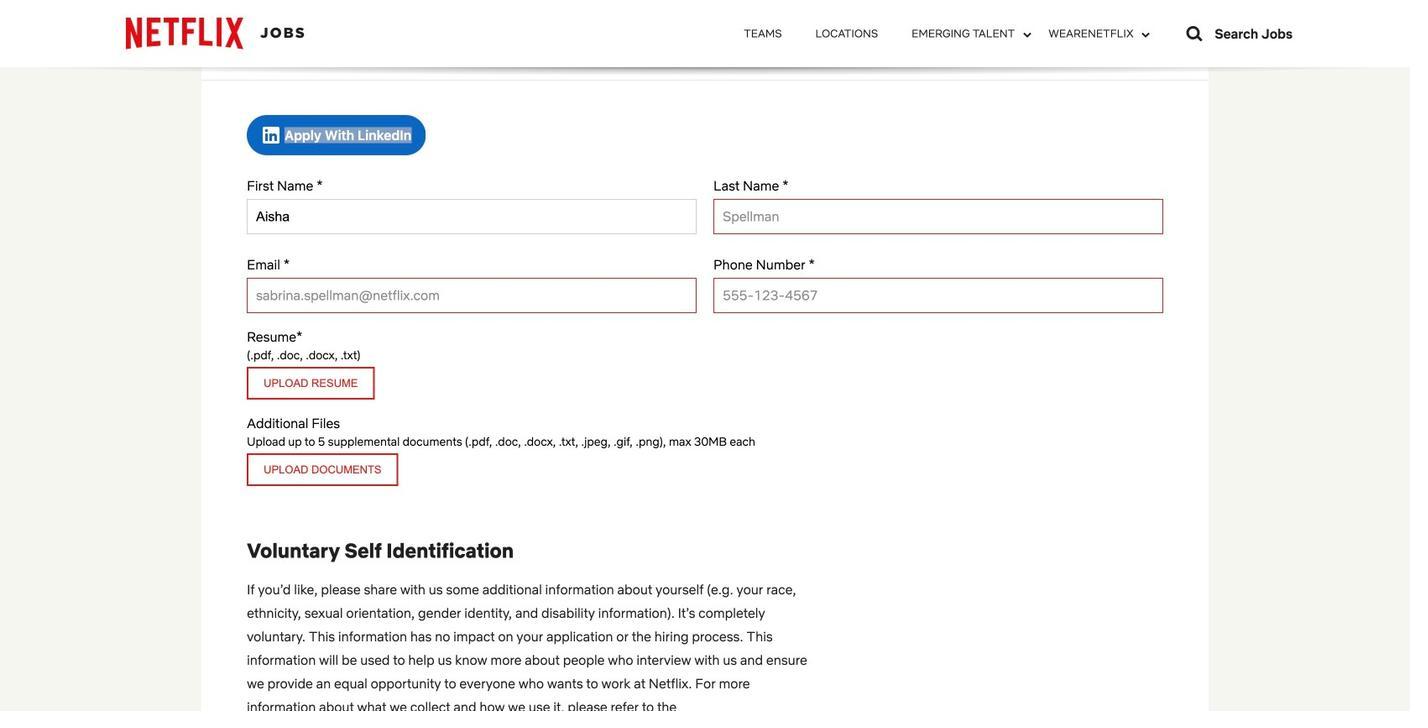 Task type: describe. For each thing, give the bounding box(es) containing it.
Sabrina text field
[[247, 199, 697, 234]]



Task type: locate. For each thing, give the bounding box(es) containing it.
sabrina.spellman@netflix.com email field
[[247, 278, 697, 313]]

Spellman text field
[[714, 199, 1164, 234]]



